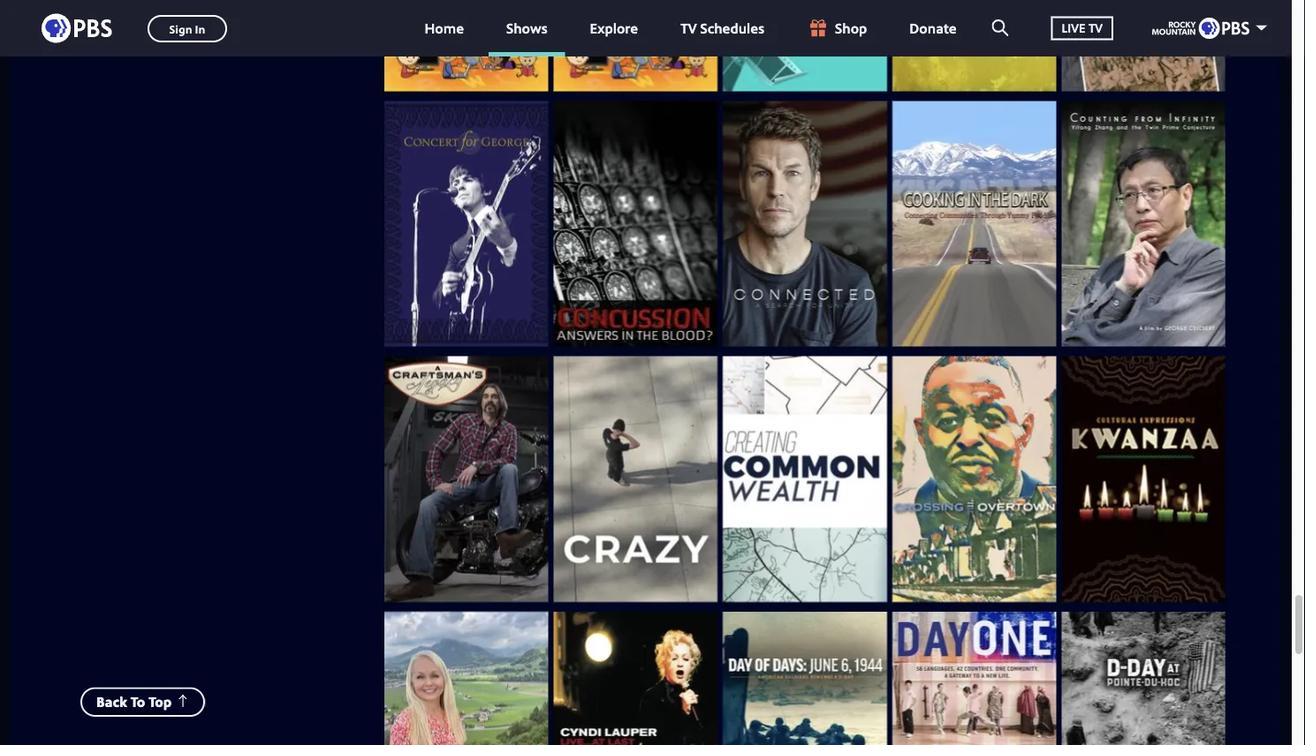 Task type: vqa. For each thing, say whether or not it's contained in the screenshot.
Concert for George image
yes



Task type: locate. For each thing, give the bounding box(es) containing it.
donate link
[[892, 0, 974, 57]]

live tv
[[1062, 20, 1103, 36]]

shop
[[835, 18, 867, 37]]

tv right live
[[1089, 20, 1103, 36]]

1 horizontal spatial tv
[[1089, 20, 1103, 36]]

search image
[[992, 19, 1009, 36]]

tv
[[681, 18, 697, 37], [1089, 20, 1103, 36]]

home
[[425, 18, 464, 37]]

colorado classroom: read with me at home - second grade image
[[384, 0, 548, 92]]

cooking in the dark image
[[892, 101, 1056, 347]]

cyndi lauper live... at last image
[[554, 613, 718, 746]]

connected: a search for unity image
[[723, 101, 887, 347]]

0 horizontal spatial tv
[[681, 18, 697, 37]]

shows link
[[489, 0, 565, 57]]

crossing overtown image
[[892, 357, 1056, 603]]

tv left schedules
[[681, 18, 697, 37]]

tv schedules
[[681, 18, 764, 37]]

live
[[1062, 20, 1086, 36]]

colorado culture image
[[723, 0, 887, 92]]

shop link
[[789, 0, 885, 57]]

cultural expressions: kwanzaa image
[[1062, 357, 1226, 603]]

comedy bootcamp: the documentary image
[[892, 0, 1056, 92]]

counting from infinity: yitang zhang and the twin prime conjecture image
[[1062, 101, 1226, 347]]

tv schedules link
[[663, 0, 782, 57]]

concert for george image
[[384, 101, 548, 347]]

back to top button
[[80, 688, 205, 718]]

curious traveler image
[[384, 613, 548, 746]]

explore link
[[572, 0, 656, 57]]

a company of heroes image
[[1062, 0, 1226, 92]]

to
[[131, 693, 145, 712]]

top
[[149, 693, 172, 712]]



Task type: describe. For each thing, give the bounding box(es) containing it.
home link
[[407, 0, 482, 57]]

day of days: june 6, 1944 image
[[723, 613, 887, 746]]

donate
[[910, 18, 957, 37]]

back to top
[[96, 693, 172, 712]]

rmpbs image
[[1152, 18, 1249, 39]]

day one image
[[892, 613, 1056, 746]]

pbs image
[[42, 8, 112, 48]]

colorado classroom: read with me at home - third grade image
[[554, 0, 718, 92]]

creating common wealth image
[[723, 357, 887, 603]]

shows
[[506, 18, 547, 37]]

concussion: answers in the blood? image
[[554, 101, 718, 347]]

d-day at pointe-du-hoc image
[[1062, 613, 1226, 746]]

live tv link
[[1034, 0, 1131, 57]]

a craftsman's legacy image
[[384, 357, 548, 603]]

back
[[96, 693, 127, 712]]

crazy image
[[554, 357, 718, 603]]

explore
[[590, 18, 638, 37]]

schedules
[[700, 18, 764, 37]]



